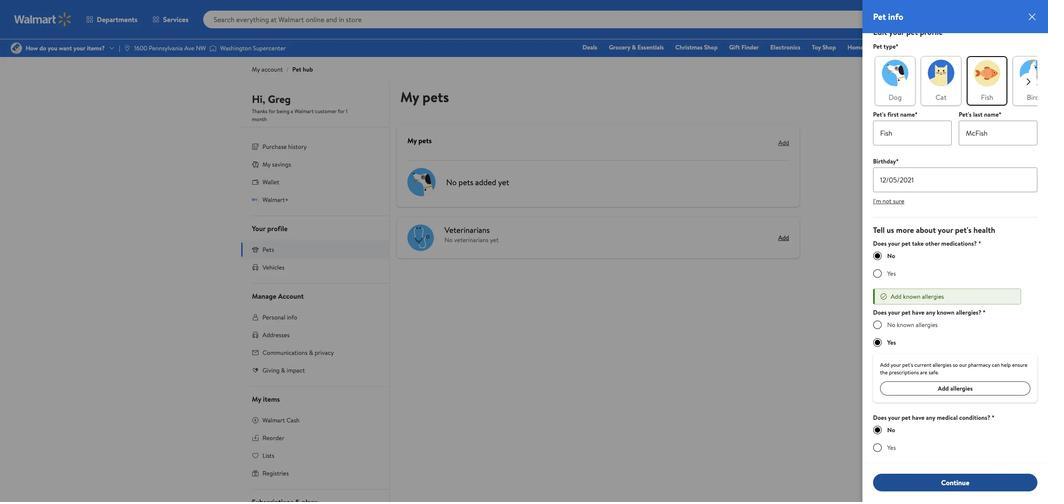 Task type: describe. For each thing, give the bounding box(es) containing it.
1 add button from the top
[[779, 136, 789, 150]]

cash
[[286, 416, 300, 425]]

registries link
[[241, 465, 389, 482]]

savings
[[272, 160, 291, 169]]

manage
[[252, 291, 276, 301]]

0 horizontal spatial *
[[979, 239, 981, 248]]

are
[[920, 369, 928, 376]]

1 for from the left
[[269, 107, 276, 115]]

does for does your pet take other medications? *
[[873, 239, 887, 248]]

no for known
[[888, 320, 896, 329]]

add your pet's current allergies so our pharmacy can help ensure the prescriptions are safe.
[[880, 361, 1028, 376]]

Search search field
[[203, 11, 899, 28]]

have for known
[[912, 308, 925, 317]]

cat image image
[[928, 60, 955, 86]]

1 vertical spatial known
[[937, 308, 955, 317]]

my items
[[252, 394, 280, 404]]

Pet's first name* text field
[[873, 121, 952, 145]]

lists
[[263, 451, 274, 460]]

customer
[[315, 107, 337, 115]]

vehicles link
[[241, 259, 389, 276]]

health
[[974, 225, 996, 236]]

1 vertical spatial walmart
[[263, 416, 285, 425]]

no for pets
[[446, 177, 457, 188]]

yet for no pets added yet
[[498, 177, 509, 188]]

allergies inside alert
[[922, 292, 944, 301]]

continue
[[941, 478, 970, 487]]

my savings link
[[241, 156, 389, 173]]

pet's last name*
[[959, 110, 1002, 119]]

no for no medications element
[[888, 252, 896, 260]]

17 button
[[1013, 9, 1044, 30]]

fashion
[[875, 43, 896, 52]]

my account link
[[252, 65, 283, 74]]

addresses link
[[241, 326, 389, 344]]

fish
[[981, 92, 994, 102]]

0 horizontal spatial profile
[[267, 224, 288, 233]]

so
[[953, 361, 958, 369]]

month
[[252, 115, 267, 123]]

communications & privacy link
[[241, 344, 389, 362]]

toy shop link
[[808, 42, 840, 52]]

veterinarians no veterinarians yet
[[445, 225, 499, 244]]

2 vertical spatial pet
[[292, 65, 301, 74]]

profile inside pet info dialog
[[920, 27, 943, 38]]

known for add known allergies
[[903, 292, 921, 301]]

not
[[883, 197, 892, 206]]

account
[[262, 65, 283, 74]]

add allergies button
[[880, 381, 1031, 396]]

dog button
[[875, 56, 916, 106]]

items
[[263, 394, 280, 404]]

1 horizontal spatial pet's
[[955, 225, 972, 236]]

my savings
[[263, 160, 291, 169]]

pet hub link
[[292, 65, 313, 74]]

pet type* group
[[873, 41, 1048, 109]]

help
[[1001, 361, 1011, 369]]

name* for pet's first name*
[[901, 110, 918, 119]]

yet for veterinarians no veterinarians yet
[[490, 236, 499, 244]]

bird image image
[[1020, 60, 1047, 86]]

cat
[[936, 92, 947, 102]]

yes for does your pet take other medications? *
[[888, 269, 896, 278]]

christmas
[[676, 43, 703, 52]]

does for does your pet have any known allergies? *
[[873, 308, 887, 317]]

your
[[252, 224, 266, 233]]

i'm not sure
[[873, 197, 905, 206]]

add for add known allergies
[[891, 292, 902, 301]]

wallet link
[[241, 173, 389, 191]]

greg
[[268, 91, 291, 107]]

have for medical
[[912, 413, 925, 422]]

our
[[960, 361, 967, 369]]

registries
[[263, 469, 289, 478]]

add for 1st add 'button' from the bottom of the page
[[779, 233, 789, 242]]

your for add your pet's current allergies so our pharmacy can help ensure the prescriptions are safe.
[[891, 361, 901, 369]]

walmart cash link
[[241, 412, 389, 429]]

privacy
[[315, 348, 334, 357]]

finder
[[742, 43, 759, 52]]

has medications element
[[873, 269, 1038, 278]]

Yes radio
[[873, 338, 882, 347]]

i'm not sure button
[[873, 197, 905, 214]]

electronics
[[771, 43, 801, 52]]

giving & impact link
[[241, 362, 389, 379]]

pet's first name*
[[873, 110, 918, 119]]

first
[[888, 110, 899, 119]]

about
[[916, 225, 936, 236]]

fashion link
[[871, 42, 900, 52]]

christmas shop
[[676, 43, 718, 52]]

Pet's last name* text field
[[959, 121, 1038, 145]]

us
[[887, 225, 894, 236]]

personal info link
[[241, 309, 389, 326]]

communications & privacy
[[263, 348, 334, 357]]

pet's for pet's last name*
[[959, 110, 972, 119]]

grocery & essentials
[[609, 43, 664, 52]]

pet type*
[[873, 42, 899, 51]]

your profile
[[252, 224, 288, 233]]

name* for pet's last name*
[[984, 110, 1002, 119]]

history
[[288, 142, 307, 151]]

add for add your pet's current allergies so our pharmacy can help ensure the prescriptions are safe.
[[880, 361, 890, 369]]

grocery
[[609, 43, 631, 52]]

type*
[[884, 42, 899, 51]]

icon image for pets
[[252, 246, 259, 253]]

deals link
[[579, 42, 602, 52]]

icon image for walmart+
[[252, 196, 259, 203]]

walmart inside hi, greg thanks for being a walmart customer for 1 month
[[295, 107, 314, 115]]

toy shop
[[812, 43, 836, 52]]

gift finder
[[729, 43, 759, 52]]

grocery & essentials link
[[605, 42, 668, 52]]

your for edit your pet profile
[[889, 27, 905, 38]]

hi, greg thanks for being a walmart customer for 1 month
[[252, 91, 348, 123]]

yes radio for does your pet take other medications? *
[[873, 269, 882, 278]]

sure
[[893, 197, 905, 206]]

icon image for my savings
[[252, 161, 259, 168]]

giving
[[263, 366, 280, 375]]

birthday*
[[873, 157, 899, 166]]

vet photo image
[[408, 225, 434, 251]]

electronics link
[[767, 42, 805, 52]]

last
[[973, 110, 983, 119]]

reorder
[[263, 434, 284, 442]]

veterinarians
[[445, 225, 490, 236]]

take
[[912, 239, 924, 248]]

has medical conditions element
[[873, 443, 1038, 452]]

safe.
[[929, 369, 939, 376]]

auto
[[907, 43, 921, 52]]

add known allergies alert
[[873, 289, 1021, 305]]

medications?
[[942, 239, 977, 248]]

add allergies
[[938, 384, 973, 393]]

thanks
[[252, 107, 268, 115]]

& for giving
[[281, 366, 285, 375]]

does for does your pet have any medical conditions? *
[[873, 413, 887, 422]]

no radio for does your pet take other medications? *
[[873, 252, 882, 260]]



Task type: locate. For each thing, give the bounding box(es) containing it.
next slide for pettypescroller list image
[[1020, 73, 1038, 91]]

pet inside pet type* group
[[873, 42, 882, 51]]

& for communications
[[309, 348, 313, 357]]

dismiss image
[[1027, 11, 1038, 22]]

1 vertical spatial my pets
[[408, 136, 432, 145]]

account
[[278, 291, 304, 301]]

pet info
[[873, 11, 904, 23]]

2 vertical spatial known
[[897, 320, 915, 329]]

my pets
[[400, 87, 449, 107], [408, 136, 432, 145]]

walmart cash
[[263, 416, 300, 425]]

0 horizontal spatial shop
[[704, 43, 718, 52]]

your for does your pet take other medications? *
[[888, 239, 900, 248]]

does your pet have any known allergies? *
[[873, 308, 986, 317]]

pets
[[423, 87, 449, 107], [419, 136, 432, 145], [459, 177, 474, 188]]

& inside 'link'
[[309, 348, 313, 357]]

2 vertical spatial pets
[[459, 177, 474, 188]]

info for pet info
[[888, 11, 904, 23]]

2 for from the left
[[338, 107, 345, 115]]

1 vertical spatial any
[[926, 413, 936, 422]]

2 shop from the left
[[823, 43, 836, 52]]

1 vertical spatial pet's
[[903, 361, 913, 369]]

17
[[1030, 9, 1034, 17]]

1 yes radio from the top
[[873, 269, 882, 278]]

pet up edit
[[873, 11, 886, 23]]

your
[[889, 27, 905, 38], [938, 225, 954, 236], [888, 239, 900, 248], [888, 308, 900, 317], [891, 361, 901, 369], [888, 413, 900, 422]]

the
[[880, 369, 888, 376]]

purchase
[[263, 142, 287, 151]]

prescriptions
[[889, 369, 919, 376]]

conditions?
[[960, 413, 991, 422]]

2 option group from the top
[[873, 320, 1038, 347]]

known up no allergies element
[[937, 308, 955, 317]]

pet left take
[[902, 239, 911, 248]]

allergies?
[[956, 308, 982, 317]]

2 yes from the top
[[888, 338, 896, 347]]

* down health
[[979, 239, 981, 248]]

2 pet's from the left
[[959, 110, 972, 119]]

0 vertical spatial yes radio
[[873, 269, 882, 278]]

icon image left my savings at top left
[[252, 161, 259, 168]]

add inside the add your pet's current allergies so our pharmacy can help ensure the prescriptions are safe.
[[880, 361, 890, 369]]

no pets added yet
[[446, 177, 509, 188]]

profile
[[920, 27, 943, 38], [267, 224, 288, 233]]

0 horizontal spatial &
[[281, 366, 285, 375]]

pet for pet type*
[[873, 42, 882, 51]]

no for no medical conditions element
[[888, 426, 896, 435]]

have left medical
[[912, 413, 925, 422]]

option group containing no known allergies
[[873, 320, 1038, 347]]

Birthday* text field
[[873, 168, 1038, 192]]

2 vertical spatial option group
[[873, 426, 1038, 452]]

name* right last
[[984, 110, 1002, 119]]

wallet
[[263, 178, 279, 187]]

info inside dialog
[[888, 11, 904, 23]]

0 horizontal spatial info
[[287, 313, 297, 322]]

allergies
[[922, 292, 944, 301], [916, 320, 938, 329], [933, 361, 952, 369], [951, 384, 973, 393]]

option group down allergies?
[[873, 320, 1038, 347]]

1 vertical spatial option group
[[873, 320, 1038, 347]]

added
[[475, 177, 496, 188]]

dog image image
[[882, 60, 909, 86]]

1 yes from the top
[[888, 269, 896, 278]]

1 horizontal spatial *
[[983, 308, 986, 317]]

no medications element
[[873, 252, 1038, 260]]

0 vertical spatial pets
[[423, 87, 449, 107]]

hi,
[[252, 91, 265, 107]]

1 vertical spatial yet
[[490, 236, 499, 244]]

1 vertical spatial info
[[287, 313, 297, 322]]

1 vertical spatial pet
[[873, 42, 882, 51]]

1 horizontal spatial name*
[[984, 110, 1002, 119]]

lists link
[[241, 447, 389, 465]]

allergies down the add your pet's current allergies so our pharmacy can help ensure the prescriptions are safe.
[[951, 384, 973, 393]]

profile right your
[[267, 224, 288, 233]]

0 vertical spatial have
[[912, 308, 925, 317]]

current
[[915, 361, 932, 369]]

pet for edit your pet profile
[[907, 27, 918, 38]]

1 name* from the left
[[901, 110, 918, 119]]

1 have from the top
[[912, 308, 925, 317]]

known inside option group
[[897, 320, 915, 329]]

1 vertical spatial icon image
[[252, 196, 259, 203]]

2 vertical spatial yes
[[888, 443, 896, 452]]

veterinarians
[[454, 236, 489, 244]]

2 any from the top
[[926, 413, 936, 422]]

does your pet have any medical conditions? *
[[873, 413, 995, 422]]

walmart up reorder
[[263, 416, 285, 425]]

any down add known allergies
[[926, 308, 936, 317]]

any left medical
[[926, 413, 936, 422]]

0 horizontal spatial walmart
[[263, 416, 285, 425]]

no known allergies
[[888, 320, 938, 329]]

2 add button from the top
[[779, 233, 789, 242]]

pet up no known allergies
[[902, 308, 911, 317]]

1 no radio from the top
[[873, 252, 882, 260]]

medical
[[937, 413, 958, 422]]

2 icon image from the top
[[252, 196, 259, 203]]

yet inside veterinarians no veterinarians yet
[[490, 236, 499, 244]]

pet for does your pet take other medications? *
[[902, 239, 911, 248]]

your for does your pet have any medical conditions? *
[[888, 413, 900, 422]]

3 option group from the top
[[873, 426, 1038, 452]]

/
[[287, 65, 289, 74]]

option group
[[873, 252, 1038, 278], [873, 320, 1038, 347], [873, 426, 1038, 452]]

1 horizontal spatial shop
[[823, 43, 836, 52]]

0 vertical spatial known
[[903, 292, 921, 301]]

2 horizontal spatial &
[[632, 43, 636, 52]]

0 horizontal spatial name*
[[901, 110, 918, 119]]

shop right toy
[[823, 43, 836, 52]]

info up edit your pet profile at the right of page
[[888, 11, 904, 23]]

* right the conditions?
[[992, 413, 995, 422]]

hi, greg link
[[252, 91, 291, 110]]

your for does your pet have any known allergies? *
[[888, 308, 900, 317]]

add for second add 'button' from the bottom of the page
[[779, 138, 789, 147]]

no inside veterinarians no veterinarians yet
[[445, 236, 453, 244]]

1 vertical spatial add button
[[779, 233, 789, 242]]

any for known
[[926, 308, 936, 317]]

known inside alert
[[903, 292, 921, 301]]

1 pet's from the left
[[873, 110, 886, 119]]

1
[[346, 107, 348, 115]]

tell us more about your pet's health
[[873, 225, 996, 236]]

& for grocery
[[632, 43, 636, 52]]

does your pet take other medications? *
[[873, 239, 981, 248]]

0 horizontal spatial for
[[269, 107, 276, 115]]

no medical conditions element
[[873, 426, 1038, 435]]

1 vertical spatial pets
[[419, 136, 432, 145]]

essentials
[[638, 43, 664, 52]]

1 any from the top
[[926, 308, 936, 317]]

have up no known allergies
[[912, 308, 925, 317]]

your inside the add your pet's current allergies so our pharmacy can help ensure the prescriptions are safe.
[[891, 361, 901, 369]]

for left 1
[[338, 107, 345, 115]]

icon image inside pets link
[[252, 246, 259, 253]]

toy
[[812, 43, 821, 52]]

addresses
[[263, 331, 290, 339]]

Yes radio
[[873, 269, 882, 278], [873, 443, 882, 452]]

3 icon image from the top
[[252, 246, 259, 253]]

personal info
[[263, 313, 297, 322]]

known up does your pet have any known allergies? *
[[903, 292, 921, 301]]

2 vertical spatial icon image
[[252, 246, 259, 253]]

0 vertical spatial yet
[[498, 177, 509, 188]]

any for medical
[[926, 413, 936, 422]]

info
[[888, 11, 904, 23], [287, 313, 297, 322]]

3 does from the top
[[873, 413, 887, 422]]

any
[[926, 308, 936, 317], [926, 413, 936, 422]]

1 vertical spatial have
[[912, 413, 925, 422]]

known down does your pet have any known allergies? *
[[897, 320, 915, 329]]

shop right christmas
[[704, 43, 718, 52]]

1 vertical spatial does
[[873, 308, 887, 317]]

1 does from the top
[[873, 239, 887, 248]]

walmart+ link
[[241, 191, 389, 209]]

pet for pet info
[[873, 11, 886, 23]]

1 horizontal spatial profile
[[920, 27, 943, 38]]

add for add allergies
[[938, 384, 949, 393]]

dog
[[889, 92, 902, 102]]

pets
[[263, 245, 274, 254]]

gift finder link
[[725, 42, 763, 52]]

1 horizontal spatial pet's
[[959, 110, 972, 119]]

pharmacy
[[969, 361, 991, 369]]

No known allergies radio
[[873, 320, 882, 329]]

pet's left current
[[903, 361, 913, 369]]

my
[[252, 65, 260, 74], [400, 87, 419, 107], [408, 136, 417, 145], [263, 160, 271, 169], [252, 394, 261, 404]]

1 horizontal spatial &
[[309, 348, 313, 357]]

have
[[912, 308, 925, 317], [912, 413, 925, 422]]

2 yes radio from the top
[[873, 443, 882, 452]]

home link
[[844, 42, 868, 52]]

2 vertical spatial does
[[873, 413, 887, 422]]

Walmart Site-Wide search field
[[203, 11, 899, 28]]

add known allergies
[[891, 292, 944, 301]]

does
[[873, 239, 887, 248], [873, 308, 887, 317], [873, 413, 887, 422]]

0 vertical spatial any
[[926, 308, 936, 317]]

1 horizontal spatial info
[[888, 11, 904, 23]]

info for personal info
[[287, 313, 297, 322]]

add inside button
[[938, 384, 949, 393]]

1 vertical spatial &
[[309, 348, 313, 357]]

pet left type*
[[873, 42, 882, 51]]

& left the privacy
[[309, 348, 313, 357]]

pet up auto link
[[907, 27, 918, 38]]

hub
[[303, 65, 313, 74]]

0 vertical spatial my pets
[[400, 87, 449, 107]]

yes radio for does your pet have any medical conditions? *
[[873, 443, 882, 452]]

0 vertical spatial does
[[873, 239, 887, 248]]

option group down medications?
[[873, 252, 1038, 278]]

No radio
[[873, 252, 882, 260], [873, 426, 882, 435]]

for
[[269, 107, 276, 115], [338, 107, 345, 115]]

add inside alert
[[891, 292, 902, 301]]

pet's inside the add your pet's current allergies so our pharmacy can help ensure the prescriptions are safe.
[[903, 361, 913, 369]]

& right grocery
[[632, 43, 636, 52]]

option group for medical
[[873, 426, 1038, 452]]

0 vertical spatial option group
[[873, 252, 1038, 278]]

yet right "added"
[[498, 177, 509, 188]]

walmart
[[295, 107, 314, 115], [263, 416, 285, 425]]

2 vertical spatial *
[[992, 413, 995, 422]]

allergies left so
[[933, 361, 952, 369]]

1 option group from the top
[[873, 252, 1038, 278]]

profile up auto link
[[920, 27, 943, 38]]

being
[[277, 107, 290, 115]]

no allergies element
[[873, 320, 1038, 329]]

option group for medications?
[[873, 252, 1038, 278]]

1 vertical spatial no radio
[[873, 426, 882, 435]]

ensure
[[1013, 361, 1028, 369]]

allergies inside the add your pet's current allergies so our pharmacy can help ensure the prescriptions are safe.
[[933, 361, 952, 369]]

a
[[291, 107, 293, 115]]

yet right veterinarians
[[490, 236, 499, 244]]

1 shop from the left
[[704, 43, 718, 52]]

1 vertical spatial yes
[[888, 338, 896, 347]]

pet's
[[955, 225, 972, 236], [903, 361, 913, 369]]

pet for does your pet have any medical conditions? *
[[902, 413, 911, 422]]

tell
[[873, 225, 885, 236]]

* right allergies?
[[983, 308, 986, 317]]

0 vertical spatial pet
[[873, 11, 886, 23]]

0 vertical spatial icon image
[[252, 161, 259, 168]]

pet's left last
[[959, 110, 972, 119]]

0 vertical spatial *
[[979, 239, 981, 248]]

cat button
[[921, 56, 962, 106]]

allergies down does your pet have any known allergies? *
[[916, 320, 938, 329]]

pet right /
[[292, 65, 301, 74]]

1 vertical spatial profile
[[267, 224, 288, 233]]

2 no radio from the top
[[873, 426, 882, 435]]

known
[[903, 292, 921, 301], [937, 308, 955, 317], [897, 320, 915, 329]]

0 vertical spatial info
[[888, 11, 904, 23]]

icon image inside my savings link
[[252, 161, 259, 168]]

vehicles
[[263, 263, 285, 272]]

reorder link
[[241, 429, 389, 447]]

0 vertical spatial profile
[[920, 27, 943, 38]]

2 horizontal spatial *
[[992, 413, 995, 422]]

2 have from the top
[[912, 413, 925, 422]]

yes for does your pet have any medical conditions? *
[[888, 443, 896, 452]]

1 horizontal spatial for
[[338, 107, 345, 115]]

info right personal at left
[[287, 313, 297, 322]]

for left being
[[269, 107, 276, 115]]

add button
[[779, 136, 789, 150], [779, 233, 789, 242]]

0 vertical spatial &
[[632, 43, 636, 52]]

pet for does your pet have any known allergies? *
[[902, 308, 911, 317]]

shop
[[704, 43, 718, 52], [823, 43, 836, 52]]

walmart right a on the top left
[[295, 107, 314, 115]]

manage account
[[252, 291, 304, 301]]

allergies inside option group
[[916, 320, 938, 329]]

0 horizontal spatial pet's
[[873, 110, 886, 119]]

0 vertical spatial add button
[[779, 136, 789, 150]]

&
[[632, 43, 636, 52], [309, 348, 313, 357], [281, 366, 285, 375]]

fish image image
[[974, 60, 1001, 86]]

pet's left the first
[[873, 110, 886, 119]]

auto link
[[903, 42, 925, 52]]

known for no known allergies
[[897, 320, 915, 329]]

icon image left walmart+
[[252, 196, 259, 203]]

no radio for does your pet have any medical conditions? *
[[873, 426, 882, 435]]

1 icon image from the top
[[252, 161, 259, 168]]

0 vertical spatial pet's
[[955, 225, 972, 236]]

shop for toy shop
[[823, 43, 836, 52]]

3 yes from the top
[[888, 443, 896, 452]]

* for conditions?
[[992, 413, 995, 422]]

christmas shop link
[[672, 42, 722, 52]]

0 vertical spatial walmart
[[295, 107, 314, 115]]

0 horizontal spatial pet's
[[903, 361, 913, 369]]

name* right the first
[[901, 110, 918, 119]]

more
[[896, 225, 914, 236]]

0 vertical spatial no radio
[[873, 252, 882, 260]]

option group down medical
[[873, 426, 1038, 452]]

1 vertical spatial *
[[983, 308, 986, 317]]

icon image
[[252, 161, 259, 168], [252, 196, 259, 203], [252, 246, 259, 253]]

pet's for pet's first name*
[[873, 110, 886, 119]]

* for allergies?
[[983, 308, 986, 317]]

allergies inside button
[[951, 384, 973, 393]]

continue button
[[873, 474, 1038, 492]]

allergies up does your pet have any known allergies? *
[[922, 292, 944, 301]]

& right giving
[[281, 366, 285, 375]]

2 name* from the left
[[984, 110, 1002, 119]]

icon image inside 'walmart+' link
[[252, 196, 259, 203]]

2 does from the top
[[873, 308, 887, 317]]

has allergies element
[[873, 338, 1038, 347]]

1 vertical spatial yes radio
[[873, 443, 882, 452]]

0 vertical spatial yes
[[888, 269, 896, 278]]

pet left medical
[[902, 413, 911, 422]]

deals
[[583, 43, 598, 52]]

pet's up medications?
[[955, 225, 972, 236]]

1 horizontal spatial walmart
[[295, 107, 314, 115]]

shop for christmas shop
[[704, 43, 718, 52]]

walmart image
[[14, 12, 72, 27]]

icon image left pets
[[252, 246, 259, 253]]

2 vertical spatial &
[[281, 366, 285, 375]]

pet info dialog
[[863, 0, 1048, 502]]



Task type: vqa. For each thing, say whether or not it's contained in the screenshot.
Departments
no



